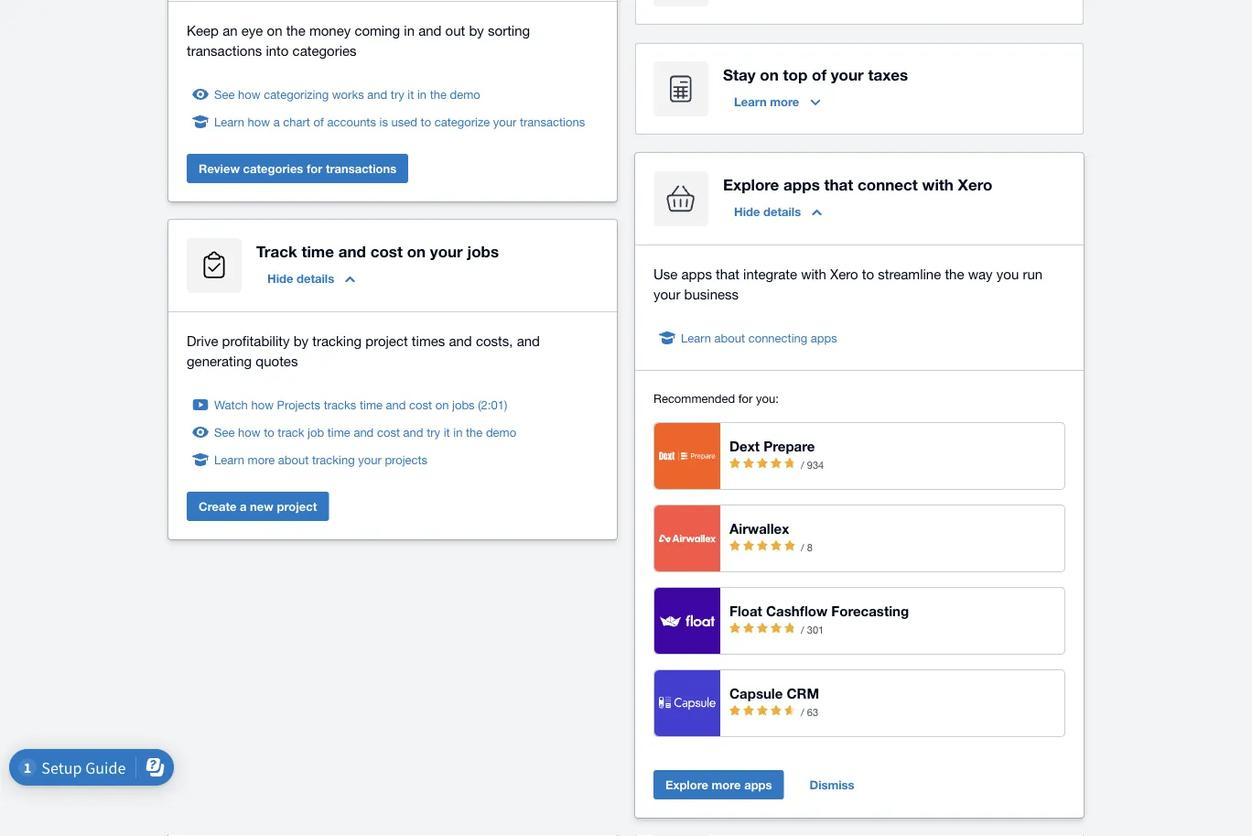 Task type: locate. For each thing, give the bounding box(es) containing it.
and up see how to track job time and cost and try it in the demo on the bottom of the page
[[386, 397, 406, 412]]

1 horizontal spatial a
[[274, 114, 280, 129]]

0 horizontal spatial xero
[[831, 266, 859, 282]]

by up quotes
[[294, 332, 309, 348]]

1 vertical spatial xero
[[831, 266, 859, 282]]

to inside use apps that integrate with xero to streamline the way you run your business
[[863, 266, 875, 282]]

1 vertical spatial explore
[[666, 778, 709, 792]]

1 horizontal spatial explore
[[724, 175, 780, 193]]

0 vertical spatial xero
[[958, 175, 993, 193]]

0 vertical spatial categories
[[293, 42, 357, 58]]

in inside keep an eye on the money coming in and out by sorting transactions into categories
[[404, 22, 415, 38]]

0 vertical spatial more
[[770, 94, 800, 109]]

star rating: 4.79 out of 5 image
[[730, 455, 799, 473]]

use
[[654, 266, 678, 282]]

project inside button
[[277, 499, 317, 513]]

integrate
[[744, 266, 798, 282]]

0 horizontal spatial with
[[801, 266, 827, 282]]

2 see from the top
[[214, 425, 235, 439]]

0 horizontal spatial details
[[297, 271, 334, 285]]

1 horizontal spatial details
[[764, 204, 801, 218]]

1 horizontal spatial try
[[427, 425, 441, 439]]

apps down star rating: 4.63 out of 5 image
[[745, 778, 773, 792]]

in inside see how categorizing works and try it in the demo 'link'
[[418, 87, 427, 101]]

how left the chart
[[248, 114, 270, 129]]

0 vertical spatial project
[[366, 332, 408, 348]]

more inside "button"
[[770, 94, 800, 109]]

0 horizontal spatial hide details
[[267, 271, 334, 285]]

that for connect
[[825, 175, 854, 193]]

0 vertical spatial about
[[715, 331, 746, 345]]

1 vertical spatial tracking
[[312, 452, 355, 467]]

xero for integrate
[[831, 266, 859, 282]]

profitability
[[222, 332, 290, 348]]

explore inside 'button'
[[666, 778, 709, 792]]

with right integrate
[[801, 266, 827, 282]]

to left streamline
[[863, 266, 875, 282]]

1 vertical spatial of
[[314, 114, 324, 129]]

it
[[408, 87, 414, 101], [444, 425, 450, 439]]

the left way
[[945, 266, 965, 282]]

learn more about tracking your projects
[[214, 452, 428, 467]]

learn up create
[[214, 452, 245, 467]]

0 horizontal spatial in
[[404, 22, 415, 38]]

the
[[286, 22, 306, 38], [430, 87, 447, 101], [945, 266, 965, 282], [466, 425, 483, 439]]

that left connect
[[825, 175, 854, 193]]

/ left 934
[[801, 459, 805, 471]]

top
[[784, 65, 808, 83]]

learn down stay
[[735, 94, 767, 109]]

how inside 'link'
[[238, 87, 261, 101]]

cost
[[371, 242, 403, 260], [409, 397, 432, 412], [377, 425, 400, 439]]

and right times
[[449, 332, 472, 348]]

learn how a chart of accounts is used to categorize your transactions
[[214, 114, 585, 129]]

on inside keep an eye on the money coming in and out by sorting transactions into categories
[[267, 22, 283, 38]]

of right the chart
[[314, 114, 324, 129]]

0 vertical spatial hide
[[735, 204, 761, 218]]

that up business
[[716, 266, 740, 282]]

1 horizontal spatial for
[[739, 391, 753, 405]]

hide details button down track
[[256, 264, 366, 293]]

how right watch
[[251, 397, 274, 412]]

explore
[[724, 175, 780, 193], [666, 778, 709, 792]]

time right track
[[302, 242, 334, 260]]

more down star rating: 4.63 out of 5 image
[[712, 778, 741, 792]]

0 vertical spatial it
[[408, 87, 414, 101]]

details up integrate
[[764, 204, 801, 218]]

0 vertical spatial in
[[404, 22, 415, 38]]

2 horizontal spatial transactions
[[520, 114, 585, 129]]

time right job
[[328, 425, 351, 439]]

projects
[[385, 452, 428, 467]]

transactions
[[187, 42, 262, 58], [520, 114, 585, 129], [326, 161, 397, 175]]

and inside see how categorizing works and try it in the demo 'link'
[[367, 87, 388, 101]]

details
[[764, 204, 801, 218], [297, 271, 334, 285]]

explore for explore apps that connect with xero
[[724, 175, 780, 193]]

1 horizontal spatial hide details button
[[724, 197, 834, 226]]

0 vertical spatial to
[[421, 114, 432, 129]]

see inside 'link'
[[214, 87, 235, 101]]

/ 934
[[799, 459, 824, 471]]

on left top
[[760, 65, 779, 83]]

your down the 'use'
[[654, 286, 681, 302]]

0 horizontal spatial for
[[307, 161, 323, 175]]

on up times
[[407, 242, 426, 260]]

learn
[[735, 94, 767, 109], [214, 114, 245, 129], [681, 331, 712, 345], [214, 452, 245, 467]]

hide details down track
[[267, 271, 334, 285]]

hide up integrate
[[735, 204, 761, 218]]

your
[[831, 65, 864, 83], [493, 114, 517, 129], [430, 242, 463, 260], [654, 286, 681, 302], [358, 452, 382, 467]]

/ left 301 at the bottom of the page
[[801, 624, 805, 636]]

tracks
[[324, 397, 357, 412]]

more up new on the left of page
[[248, 452, 275, 467]]

an
[[223, 22, 238, 38]]

categories inside 'button'
[[243, 161, 303, 175]]

1 horizontal spatial by
[[469, 22, 484, 38]]

to
[[421, 114, 432, 129], [863, 266, 875, 282], [264, 425, 274, 439]]

4 / from the top
[[801, 706, 805, 718]]

/ 301
[[799, 624, 824, 636]]

dext
[[730, 438, 760, 454]]

0 horizontal spatial that
[[716, 266, 740, 282]]

0 horizontal spatial transactions
[[187, 42, 262, 58]]

0 vertical spatial explore
[[724, 175, 780, 193]]

generating
[[187, 353, 252, 369]]

of
[[812, 65, 827, 83], [314, 114, 324, 129]]

more inside 'button'
[[712, 778, 741, 792]]

2 vertical spatial more
[[712, 778, 741, 792]]

and right costs,
[[517, 332, 540, 348]]

apps down the learn more "button"
[[784, 175, 820, 193]]

to right used
[[421, 114, 432, 129]]

1 horizontal spatial xero
[[958, 175, 993, 193]]

/ left 8
[[801, 541, 805, 553]]

a left new on the left of page
[[240, 499, 247, 513]]

about down track
[[278, 452, 309, 467]]

transactions down an
[[187, 42, 262, 58]]

to left track
[[264, 425, 274, 439]]

recommended
[[654, 391, 736, 405]]

categories
[[293, 42, 357, 58], [243, 161, 303, 175]]

categories down money
[[293, 42, 357, 58]]

1 horizontal spatial in
[[418, 87, 427, 101]]

0 vertical spatial that
[[825, 175, 854, 193]]

see down an
[[214, 87, 235, 101]]

and down watch how projects tracks time and cost on jobs (2:01) link
[[354, 425, 374, 439]]

0 vertical spatial details
[[764, 204, 801, 218]]

in inside see how to track job time and cost and try it in the demo link
[[454, 425, 463, 439]]

1 horizontal spatial of
[[812, 65, 827, 83]]

with for integrate
[[801, 266, 827, 282]]

transactions down "accounts"
[[326, 161, 397, 175]]

chart
[[283, 114, 310, 129]]

2 horizontal spatial more
[[770, 94, 800, 109]]

it up used
[[408, 87, 414, 101]]

project left times
[[366, 332, 408, 348]]

hide details button up integrate
[[724, 197, 834, 226]]

0 horizontal spatial demo
[[450, 87, 481, 101]]

hide for explore
[[735, 204, 761, 218]]

projects
[[277, 397, 321, 412]]

more for explore more apps
[[712, 778, 741, 792]]

1 horizontal spatial transactions
[[326, 161, 397, 175]]

streamline
[[879, 266, 942, 282]]

of right top
[[812, 65, 827, 83]]

2 vertical spatial in
[[454, 425, 463, 439]]

float cashflow forecasting
[[730, 603, 910, 619]]

/ for dext prepare
[[801, 459, 805, 471]]

demo up categorize
[[450, 87, 481, 101]]

learn about connecting apps
[[681, 331, 838, 345]]

8
[[808, 541, 813, 553]]

0 horizontal spatial explore
[[666, 778, 709, 792]]

apps up business
[[682, 266, 712, 282]]

see how categorizing works and try it in the demo link
[[214, 85, 481, 103]]

/
[[801, 459, 805, 471], [801, 541, 805, 553], [801, 624, 805, 636], [801, 706, 805, 718]]

1 horizontal spatial that
[[825, 175, 854, 193]]

1 / from the top
[[801, 459, 805, 471]]

1 vertical spatial transactions
[[520, 114, 585, 129]]

more down top
[[770, 94, 800, 109]]

how down watch
[[238, 425, 261, 439]]

capsule
[[730, 685, 783, 702]]

0 vertical spatial see
[[214, 87, 235, 101]]

categorize
[[435, 114, 490, 129]]

a left the chart
[[274, 114, 280, 129]]

1 horizontal spatial demo
[[486, 425, 517, 439]]

0 horizontal spatial a
[[240, 499, 247, 513]]

1 vertical spatial more
[[248, 452, 275, 467]]

jobs
[[467, 242, 499, 260], [452, 397, 475, 412]]

0 vertical spatial jobs
[[467, 242, 499, 260]]

/ for float cashflow forecasting
[[801, 624, 805, 636]]

hide details button for time
[[256, 264, 366, 293]]

0 horizontal spatial project
[[277, 499, 317, 513]]

tracking inside the 'drive profitability by tracking project times and costs, and generating quotes'
[[313, 332, 362, 348]]

your right categorize
[[493, 114, 517, 129]]

2 / from the top
[[801, 541, 805, 553]]

1 vertical spatial hide details button
[[256, 264, 366, 293]]

0 horizontal spatial hide
[[267, 271, 293, 285]]

0 horizontal spatial more
[[248, 452, 275, 467]]

and
[[419, 22, 442, 38], [367, 87, 388, 101], [339, 242, 366, 260], [449, 332, 472, 348], [517, 332, 540, 348], [386, 397, 406, 412], [354, 425, 374, 439], [404, 425, 424, 439]]

with for connect
[[923, 175, 954, 193]]

star rating: 4.63 out of 5 image
[[730, 702, 799, 721]]

1 vertical spatial try
[[427, 425, 441, 439]]

xero
[[958, 175, 993, 193], [831, 266, 859, 282]]

how left categorizing
[[238, 87, 261, 101]]

learn inside "button"
[[735, 94, 767, 109]]

2 vertical spatial to
[[264, 425, 274, 439]]

recommended for you: heading
[[654, 389, 1066, 408]]

tracking down job
[[312, 452, 355, 467]]

hide details up integrate
[[735, 204, 801, 218]]

934
[[808, 459, 824, 471]]

apps right connecting
[[811, 331, 838, 345]]

create a new project button
[[187, 492, 329, 521]]

and up is
[[367, 87, 388, 101]]

a
[[274, 114, 280, 129], [240, 499, 247, 513]]

0 horizontal spatial by
[[294, 332, 309, 348]]

63
[[808, 706, 819, 718]]

0 horizontal spatial try
[[391, 87, 405, 101]]

about down business
[[715, 331, 746, 345]]

and left out
[[419, 22, 442, 38]]

0 vertical spatial for
[[307, 161, 323, 175]]

see
[[214, 87, 235, 101], [214, 425, 235, 439]]

/ left '63'
[[801, 706, 805, 718]]

with inside use apps that integrate with xero to streamline the way you run your business
[[801, 266, 827, 282]]

your left taxes
[[831, 65, 864, 83]]

1 see from the top
[[214, 87, 235, 101]]

jobs left '(2:01)'
[[452, 397, 475, 412]]

see for see how categorizing works and try it in the demo
[[214, 87, 235, 101]]

1 vertical spatial by
[[294, 332, 309, 348]]

try up learn how a chart of accounts is used to categorize your transactions
[[391, 87, 405, 101]]

1 horizontal spatial project
[[366, 332, 408, 348]]

business
[[685, 286, 739, 302]]

explore right add-ons icon
[[724, 175, 780, 193]]

hide down track
[[267, 271, 293, 285]]

xero left streamline
[[831, 266, 859, 282]]

by right out
[[469, 22, 484, 38]]

tracking up the tracks
[[313, 332, 362, 348]]

by
[[469, 22, 484, 38], [294, 332, 309, 348]]

0 horizontal spatial it
[[408, 87, 414, 101]]

with right connect
[[923, 175, 954, 193]]

dext prepare logo image
[[659, 451, 716, 461]]

1 horizontal spatial about
[[715, 331, 746, 345]]

keep
[[187, 22, 219, 38]]

track time and cost on your jobs
[[256, 242, 499, 260]]

learn how a chart of accounts is used to categorize your transactions link
[[214, 113, 585, 131]]

the up the into
[[286, 22, 306, 38]]

0 vertical spatial tracking
[[313, 332, 362, 348]]

see down watch
[[214, 425, 235, 439]]

tracking
[[313, 332, 362, 348], [312, 452, 355, 467]]

create
[[199, 499, 237, 513]]

for
[[307, 161, 323, 175], [739, 391, 753, 405]]

float cashflow forecasting logo image
[[659, 614, 716, 628]]

project
[[366, 332, 408, 348], [277, 499, 317, 513]]

xero right connect
[[958, 175, 993, 193]]

0 vertical spatial of
[[812, 65, 827, 83]]

star rating: 5 out of 5 image
[[730, 538, 799, 556]]

job
[[308, 425, 324, 439]]

0 vertical spatial transactions
[[187, 42, 262, 58]]

your up times
[[430, 242, 463, 260]]

for down the chart
[[307, 161, 323, 175]]

connect
[[858, 175, 918, 193]]

1 vertical spatial project
[[277, 499, 317, 513]]

money
[[309, 22, 351, 38]]

0 horizontal spatial of
[[314, 114, 324, 129]]

1 horizontal spatial it
[[444, 425, 450, 439]]

explore down "capsule crm logo"
[[666, 778, 709, 792]]

demo inside 'link'
[[450, 87, 481, 101]]

categories down the chart
[[243, 161, 303, 175]]

1 vertical spatial details
[[297, 271, 334, 285]]

1 vertical spatial categories
[[243, 161, 303, 175]]

xero inside use apps that integrate with xero to streamline the way you run your business
[[831, 266, 859, 282]]

3 / from the top
[[801, 624, 805, 636]]

learn up review
[[214, 114, 245, 129]]

with
[[923, 175, 954, 193], [801, 266, 827, 282]]

apps
[[784, 175, 820, 193], [682, 266, 712, 282], [811, 331, 838, 345], [745, 778, 773, 792]]

1 vertical spatial it
[[444, 425, 450, 439]]

1 vertical spatial for
[[739, 391, 753, 405]]

0 vertical spatial hide details button
[[724, 197, 834, 226]]

0 vertical spatial hide details
[[735, 204, 801, 218]]

0 horizontal spatial hide details button
[[256, 264, 366, 293]]

more
[[770, 94, 800, 109], [248, 452, 275, 467], [712, 778, 741, 792]]

1 vertical spatial in
[[418, 87, 427, 101]]

transactions inside keep an eye on the money coming in and out by sorting transactions into categories
[[187, 42, 262, 58]]

1 vertical spatial see
[[214, 425, 235, 439]]

time up see how to track job time and cost and try it in the demo on the bottom of the page
[[360, 397, 383, 412]]

hide details
[[735, 204, 801, 218], [267, 271, 334, 285]]

on up the into
[[267, 22, 283, 38]]

review categories for transactions
[[199, 161, 397, 175]]

learn more about tracking your projects link
[[214, 451, 428, 469]]

hide for track
[[267, 271, 293, 285]]

by inside keep an eye on the money coming in and out by sorting transactions into categories
[[469, 22, 484, 38]]

1 horizontal spatial hide details
[[735, 204, 801, 218]]

try inside 'link'
[[391, 87, 405, 101]]

1 vertical spatial hide details
[[267, 271, 334, 285]]

jobs up costs,
[[467, 242, 499, 260]]

transactions right categorize
[[520, 114, 585, 129]]

it down watch how projects tracks time and cost on jobs (2:01) link
[[444, 425, 450, 439]]

0 vertical spatial try
[[391, 87, 405, 101]]

2 vertical spatial transactions
[[326, 161, 397, 175]]

on
[[267, 22, 283, 38], [760, 65, 779, 83], [407, 242, 426, 260], [436, 397, 449, 412]]

/ 8
[[799, 541, 813, 553]]

project right new on the left of page
[[277, 499, 317, 513]]

demo down '(2:01)'
[[486, 425, 517, 439]]

1 vertical spatial about
[[278, 452, 309, 467]]

for left the you:
[[739, 391, 753, 405]]

float
[[730, 603, 763, 619]]

for inside 'button'
[[307, 161, 323, 175]]

learn more
[[735, 94, 800, 109]]

try up projects
[[427, 425, 441, 439]]

1 vertical spatial a
[[240, 499, 247, 513]]

learn for learn more
[[735, 94, 767, 109]]

that inside use apps that integrate with xero to streamline the way you run your business
[[716, 266, 740, 282]]

1 vertical spatial hide
[[267, 271, 293, 285]]

the up categorize
[[430, 87, 447, 101]]

tracking for your
[[312, 452, 355, 467]]

learn down business
[[681, 331, 712, 345]]

1 horizontal spatial hide
[[735, 204, 761, 218]]

in for the
[[418, 87, 427, 101]]

details down track
[[297, 271, 334, 285]]

1 horizontal spatial more
[[712, 778, 741, 792]]

2 horizontal spatial in
[[454, 425, 463, 439]]

and inside watch how projects tracks time and cost on jobs (2:01) link
[[386, 397, 406, 412]]

2 horizontal spatial to
[[863, 266, 875, 282]]

0 vertical spatial with
[[923, 175, 954, 193]]

star rating: 4.82 out of 5 image
[[730, 620, 799, 638]]

0 vertical spatial by
[[469, 22, 484, 38]]

see how categorizing works and try it in the demo
[[214, 87, 481, 101]]



Task type: vqa. For each thing, say whether or not it's contained in the screenshot.
BUSINESS
yes



Task type: describe. For each thing, give the bounding box(es) containing it.
see for see how to track job time and cost and try it in the demo
[[214, 425, 235, 439]]

0 vertical spatial time
[[302, 242, 334, 260]]

transactions inside review categories for transactions 'button'
[[326, 161, 397, 175]]

how for projects
[[251, 397, 274, 412]]

1 vertical spatial time
[[360, 397, 383, 412]]

project inside the 'drive profitability by tracking project times and costs, and generating quotes'
[[366, 332, 408, 348]]

on left '(2:01)'
[[436, 397, 449, 412]]

is
[[380, 114, 388, 129]]

transactions inside learn how a chart of accounts is used to categorize your transactions link
[[520, 114, 585, 129]]

watch how projects tracks time and cost on jobs (2:01)
[[214, 397, 508, 412]]

sorting
[[488, 22, 530, 38]]

use apps that integrate with xero to streamline the way you run your business
[[654, 266, 1043, 302]]

works
[[332, 87, 364, 101]]

recommended for you:
[[654, 391, 779, 405]]

how for categorizing
[[238, 87, 261, 101]]

more for learn more about tracking your projects
[[248, 452, 275, 467]]

used
[[392, 114, 418, 129]]

details for apps
[[764, 204, 801, 218]]

301
[[808, 624, 824, 636]]

stay on top of your taxes
[[724, 65, 909, 83]]

apps inside 'button'
[[745, 778, 773, 792]]

coming
[[355, 22, 400, 38]]

drive profitability by tracking project times and costs, and generating quotes
[[187, 332, 540, 369]]

1 vertical spatial demo
[[486, 425, 517, 439]]

capsule crm logo image
[[659, 697, 716, 710]]

explore apps that connect with xero
[[724, 175, 993, 193]]

you:
[[756, 391, 779, 405]]

hide details button for apps
[[724, 197, 834, 226]]

prepare
[[764, 438, 815, 454]]

your inside use apps that integrate with xero to streamline the way you run your business
[[654, 286, 681, 302]]

tracking for project
[[313, 332, 362, 348]]

explore more apps button
[[654, 770, 784, 800]]

cashflow
[[767, 603, 828, 619]]

the inside keep an eye on the money coming in and out by sorting transactions into categories
[[286, 22, 306, 38]]

categories inside keep an eye on the money coming in and out by sorting transactions into categories
[[293, 42, 357, 58]]

stay
[[724, 65, 756, 83]]

and up projects
[[404, 425, 424, 439]]

learn more button
[[724, 87, 832, 116]]

dismiss button
[[799, 770, 866, 800]]

run
[[1023, 266, 1043, 282]]

in for and
[[404, 22, 415, 38]]

see how to track job time and cost and try it in the demo
[[214, 425, 517, 439]]

quotes
[[256, 353, 298, 369]]

more for learn more
[[770, 94, 800, 109]]

track
[[278, 425, 304, 439]]

the down '(2:01)'
[[466, 425, 483, 439]]

watch how projects tracks time and cost on jobs (2:01) link
[[214, 396, 508, 414]]

new
[[250, 499, 274, 513]]

capsule crm
[[730, 685, 820, 702]]

explore more apps
[[666, 778, 773, 792]]

0 vertical spatial cost
[[371, 242, 403, 260]]

out
[[446, 22, 466, 38]]

2 vertical spatial time
[[328, 425, 351, 439]]

0 vertical spatial a
[[274, 114, 280, 129]]

the inside 'link'
[[430, 87, 447, 101]]

the inside use apps that integrate with xero to streamline the way you run your business
[[945, 266, 965, 282]]

xero for connect
[[958, 175, 993, 193]]

times
[[412, 332, 445, 348]]

projects icon image
[[187, 238, 242, 293]]

crm
[[787, 685, 820, 702]]

1 vertical spatial cost
[[409, 397, 432, 412]]

create a new project
[[199, 499, 317, 513]]

/ for capsule crm
[[801, 706, 805, 718]]

0 horizontal spatial to
[[264, 425, 274, 439]]

taxes icon image
[[654, 61, 709, 116]]

forecasting
[[832, 603, 910, 619]]

connecting
[[749, 331, 808, 345]]

way
[[969, 266, 993, 282]]

it inside 'link'
[[408, 87, 414, 101]]

add-ons icon image
[[654, 171, 709, 226]]

1 horizontal spatial to
[[421, 114, 432, 129]]

for inside heading
[[739, 391, 753, 405]]

watch
[[214, 397, 248, 412]]

explore for explore more apps
[[666, 778, 709, 792]]

details for time
[[297, 271, 334, 285]]

learn about connecting apps link
[[681, 329, 838, 347]]

categorizing
[[264, 87, 329, 101]]

into
[[266, 42, 289, 58]]

your down see how to track job time and cost and try it in the demo link
[[358, 452, 382, 467]]

2 vertical spatial cost
[[377, 425, 400, 439]]

/ for airwallex
[[801, 541, 805, 553]]

that for integrate
[[716, 266, 740, 282]]

accounts
[[327, 114, 376, 129]]

how for to
[[238, 425, 261, 439]]

1 vertical spatial jobs
[[452, 397, 475, 412]]

dismiss
[[810, 778, 855, 792]]

airwallex logo image
[[659, 535, 716, 542]]

dext prepare
[[730, 438, 815, 454]]

how for a
[[248, 114, 270, 129]]

eye
[[242, 22, 263, 38]]

by inside the 'drive profitability by tracking project times and costs, and generating quotes'
[[294, 332, 309, 348]]

keep an eye on the money coming in and out by sorting transactions into categories
[[187, 22, 530, 58]]

learn for learn how a chart of accounts is used to categorize your transactions
[[214, 114, 245, 129]]

review categories for transactions button
[[187, 154, 409, 183]]

/ 63
[[799, 706, 819, 718]]

drive
[[187, 332, 218, 348]]

review
[[199, 161, 240, 175]]

a inside button
[[240, 499, 247, 513]]

learn for learn about connecting apps
[[681, 331, 712, 345]]

learn for learn more about tracking your projects
[[214, 452, 245, 467]]

and right track
[[339, 242, 366, 260]]

apps inside use apps that integrate with xero to streamline the way you run your business
[[682, 266, 712, 282]]

you
[[997, 266, 1020, 282]]

costs,
[[476, 332, 513, 348]]

hide details for track
[[267, 271, 334, 285]]

see how to track job time and cost and try it in the demo link
[[214, 423, 517, 441]]

and inside keep an eye on the money coming in and out by sorting transactions into categories
[[419, 22, 442, 38]]

(2:01)
[[478, 397, 508, 412]]

airwallex
[[730, 520, 790, 537]]

taxes
[[869, 65, 909, 83]]

track
[[256, 242, 297, 260]]

hide details for explore
[[735, 204, 801, 218]]



